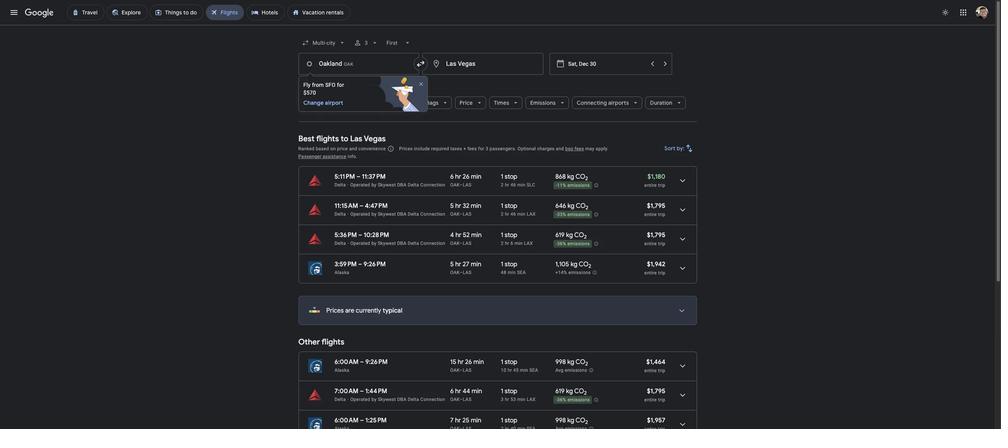 Task type: locate. For each thing, give the bounding box(es) containing it.
 image
[[348, 211, 349, 217], [348, 241, 349, 246], [348, 397, 349, 402]]

2 inside 1,105 kg co 2
[[589, 263, 592, 270]]

sea right 48
[[517, 270, 526, 275]]

2 entire from the top
[[645, 212, 657, 217]]

bag
[[565, 146, 574, 151]]

1 las from the top
[[463, 182, 472, 188]]

5 hr 32 min oak – las
[[450, 202, 482, 217]]

46 inside 1 stop 2 hr 46 min slc
[[511, 182, 516, 188]]

0 vertical spatial alaska
[[335, 270, 349, 275]]

assistance
[[323, 154, 346, 159]]

vegas
[[364, 134, 386, 144]]

operated for 5:11 pm
[[350, 182, 370, 188]]

1 stop flight. element down the "layover (1 of 1) is a 2 hr 46 min layover at los angeles international airport in los angeles." element
[[501, 231, 518, 240]]

sea
[[517, 270, 526, 275], [530, 368, 538, 373]]

1795 us dollars text field down "$1,180 entire trip"
[[647, 202, 666, 210]]

1 stop flight. element for 4 hr 52 min
[[501, 231, 518, 240]]

2 for 15 hr 26 min
[[586, 361, 588, 367]]

1 alaska from the top
[[335, 270, 349, 275]]

5 oak from the top
[[450, 368, 460, 373]]

3  image from the top
[[348, 397, 349, 402]]

oak for 5 hr 27 min
[[450, 270, 460, 275]]

total duration 7 hr 25 min. element
[[450, 417, 501, 426]]

2 vertical spatial lax
[[527, 397, 536, 402]]

2 connection from the top
[[421, 211, 445, 217]]

None text field
[[423, 53, 544, 75]]

$1,464
[[647, 358, 666, 366]]

1 oak from the top
[[450, 182, 460, 188]]

0 vertical spatial 3
[[365, 40, 368, 46]]

0 horizontal spatial prices
[[326, 307, 344, 315]]

1 vertical spatial sea
[[530, 368, 538, 373]]

1795 us dollars text field for $1,464
[[647, 387, 666, 395]]

2 inside 1 stop 2 hr 46 min lax
[[501, 211, 504, 217]]

loading results progress bar
[[0, 25, 996, 26]]

hr inside 1 stop 2 hr 46 min lax
[[505, 211, 509, 217]]

2 6:00 am from the top
[[335, 417, 359, 424]]

0 vertical spatial for
[[337, 82, 344, 88]]

2 vertical spatial  image
[[348, 397, 349, 402]]

– down 27
[[460, 270, 463, 275]]

stop inside 1 stop 2 hr 46 min lax
[[505, 202, 518, 210]]

connection left 6 hr 26 min oak – las
[[421, 182, 445, 188]]

1 $1,795 entire trip from the top
[[645, 202, 666, 217]]

for inside fly from sfo for $570 change airport
[[337, 82, 344, 88]]

1 vertical spatial alaska
[[335, 368, 349, 373]]

6 1 stop flight. element from the top
[[501, 387, 518, 396]]

1 for 1 stop 2 hr 46 min lax
[[501, 202, 503, 210]]

1 vertical spatial lax
[[524, 241, 533, 246]]

1 vertical spatial 998
[[556, 417, 566, 424]]

other flights
[[298, 337, 344, 347]]

1 stop flight. element for 6 hr 44 min
[[501, 387, 518, 396]]

1795 US dollars text field
[[647, 202, 666, 210], [647, 387, 666, 395]]

oak inside 6 hr 44 min oak – las
[[450, 397, 460, 402]]

and left bag
[[556, 146, 564, 151]]

25
[[463, 417, 470, 424]]

36% for 4 hr 52 min
[[557, 241, 566, 247]]

1 horizontal spatial for
[[478, 146, 485, 151]]

4 by from the top
[[372, 397, 377, 402]]

min right 48
[[508, 270, 516, 275]]

1 vertical spatial 5
[[450, 260, 454, 268]]

by
[[372, 182, 377, 188], [372, 211, 377, 217], [372, 241, 377, 246], [372, 397, 377, 402]]

1 horizontal spatial sea
[[530, 368, 538, 373]]

hr inside 15 hr 26 min oak – las
[[458, 358, 464, 366]]

trip down 1795 us dollars text box
[[658, 241, 666, 246]]

2
[[586, 175, 588, 182], [501, 182, 504, 188], [586, 204, 589, 211], [501, 211, 504, 217], [584, 234, 587, 240], [501, 241, 504, 246], [589, 263, 592, 270], [586, 361, 588, 367], [584, 390, 587, 396], [586, 419, 588, 426]]

4 entire from the top
[[645, 270, 657, 276]]

26 down "prices include required taxes + fees for 3 passengers. optional charges and bag fees may apply. passenger assistance"
[[463, 173, 470, 181]]

0 vertical spatial -36% emissions
[[556, 241, 590, 247]]

1 1 stop flight. element from the top
[[501, 173, 518, 182]]

 image down 'departure time: 7:00 am.' text field
[[348, 397, 349, 402]]

skywest down arrival time: 4:47 pm. text box
[[378, 211, 396, 217]]

2 horizontal spatial 3
[[501, 397, 504, 402]]

1 trip from the top
[[658, 183, 666, 188]]

lax inside 1 stop 3 hr 53 min lax
[[527, 397, 536, 402]]

0 vertical spatial 46
[[511, 182, 516, 188]]

4 las from the top
[[463, 270, 472, 275]]

$1,795 entire trip for $1,464
[[645, 387, 666, 403]]

min inside 1 stop 2 hr 46 min lax
[[517, 211, 526, 217]]

1 stop flight. element down 53
[[501, 417, 518, 426]]

1 by from the top
[[372, 182, 377, 188]]

4 dba from the top
[[397, 397, 407, 402]]

0 vertical spatial 9:26 pm
[[364, 260, 386, 268]]

2 - from the top
[[556, 212, 557, 217]]

skywest for 11:37 pm
[[378, 182, 396, 188]]

9:26 pm inside 6:00 am – 9:26 pm alaska
[[366, 358, 388, 366]]

emissions for 6 hr 26 min
[[568, 183, 590, 188]]

0 horizontal spatial for
[[337, 82, 344, 88]]

619 kg co 2
[[556, 231, 587, 240], [556, 387, 587, 396]]

hr left 27
[[455, 260, 461, 268]]

skywest down 11:37 pm text field
[[378, 182, 396, 188]]

las inside 5 hr 27 min oak – las
[[463, 270, 472, 275]]

5 left 32
[[450, 202, 454, 210]]

min inside 1 stop 3 hr 53 min lax
[[517, 397, 526, 402]]

6 entire from the top
[[645, 397, 657, 403]]

operated down 11:15 am – 4:47 pm
[[350, 211, 370, 217]]

emissions down avg emissions
[[568, 397, 590, 403]]

0 vertical spatial  image
[[348, 211, 349, 217]]

0 vertical spatial prices
[[399, 146, 413, 151]]

5 1 from the top
[[501, 358, 503, 366]]

3 inside "prices include required taxes + fees for 3 passengers. optional charges and bag fees may apply. passenger assistance"
[[486, 146, 489, 151]]

3 stop from the top
[[505, 231, 518, 239]]

- down the avg
[[556, 397, 557, 403]]

1 inside 1 stop 2 hr 46 min lax
[[501, 202, 503, 210]]

36%
[[557, 241, 566, 247], [557, 397, 566, 403]]

main content
[[298, 128, 697, 429]]

2 vertical spatial 6
[[450, 387, 454, 395]]

6 1 from the top
[[501, 387, 503, 395]]

4 hr 52 min oak – las
[[450, 231, 482, 246]]

5:36 pm
[[335, 231, 357, 239]]

skywest for 1:44 pm
[[378, 397, 396, 402]]

hr inside 5 hr 32 min oak – las
[[455, 202, 461, 210]]

1 vertical spatial 619
[[556, 387, 565, 395]]

0 vertical spatial sea
[[517, 270, 526, 275]]

0 vertical spatial 619 kg co 2
[[556, 231, 587, 240]]

0 vertical spatial 6:00 am
[[335, 358, 359, 366]]

1 vertical spatial -36% emissions
[[556, 397, 590, 403]]

– down 44
[[460, 397, 463, 402]]

1 inside '1 stop 10 hr 45 min sea'
[[501, 358, 503, 366]]

las down 27
[[463, 270, 472, 275]]

trip
[[658, 183, 666, 188], [658, 212, 666, 217], [658, 241, 666, 246], [658, 270, 666, 276], [658, 368, 666, 373], [658, 397, 666, 403]]

46 inside 1 stop 2 hr 46 min lax
[[511, 211, 516, 217]]

619 kg co 2 for 6 hr 44 min
[[556, 387, 587, 396]]

bags
[[426, 99, 439, 106]]

1 stop flight. element down passengers.
[[501, 173, 518, 182]]

entire for 6 hr 44 min
[[645, 397, 657, 403]]

2 las from the top
[[463, 211, 472, 217]]

1 vertical spatial 619 kg co 2
[[556, 387, 587, 396]]

1 $1,795 from the top
[[647, 202, 666, 210]]

None field
[[298, 36, 349, 50], [384, 36, 415, 50], [298, 36, 349, 50], [384, 36, 415, 50]]

flights for best
[[316, 134, 339, 144]]

1 horizontal spatial fees
[[575, 146, 584, 151]]

operated for 7:00 am
[[350, 397, 370, 402]]

4 oak from the top
[[450, 270, 460, 275]]

– down total duration 6 hr 26 min. element
[[460, 182, 463, 188]]

layover (1 of 1) is a 48 min layover at seattle-tacoma international airport in seattle. element
[[501, 269, 552, 276]]

oak for 6 hr 44 min
[[450, 397, 460, 402]]

1 vertical spatial 6:00 am
[[335, 417, 359, 424]]

7:00 am
[[335, 387, 359, 395]]

and
[[349, 146, 357, 151], [556, 146, 564, 151]]

las for 4 hr 52 min
[[463, 241, 472, 246]]

0 vertical spatial flights
[[316, 134, 339, 144]]

all
[[313, 99, 320, 106]]

Arrival time: 9:26 PM. text field
[[366, 358, 388, 366]]

1 36% from the top
[[557, 241, 566, 247]]

619 kg co 2 down the -33% emissions
[[556, 231, 587, 240]]

$1,795 down "$1,180 entire trip"
[[647, 202, 666, 210]]

oak
[[450, 182, 460, 188], [450, 211, 460, 217], [450, 241, 460, 246], [450, 270, 460, 275], [450, 368, 460, 373], [450, 397, 460, 402]]

2 oak from the top
[[450, 211, 460, 217]]

1 inside 1 stop 2 hr 6 min lax
[[501, 231, 503, 239]]

5:11 pm – 11:37 pm
[[335, 173, 386, 181]]

2 1795 us dollars text field from the top
[[647, 387, 666, 395]]

1 vertical spatial 36%
[[557, 397, 566, 403]]

$1,795 entire trip up 1795 us dollars text box
[[645, 202, 666, 217]]

trip inside '$1,464 entire trip'
[[658, 368, 666, 373]]

646 kg co 2
[[556, 202, 589, 211]]

kg inside the '868 kg co 2'
[[568, 173, 574, 181]]

operated by skywest dba delta connection down 1:44 pm
[[350, 397, 445, 402]]

trip down $1,180
[[658, 183, 666, 188]]

1 dba from the top
[[397, 182, 407, 188]]

airlines button
[[381, 93, 418, 112]]

las down 44
[[463, 397, 472, 402]]

1 stop 48 min sea
[[501, 260, 526, 275]]

apply.
[[596, 146, 609, 151]]

2 998 kg co 2 from the top
[[556, 417, 588, 426]]

2 by from the top
[[372, 211, 377, 217]]

entire inside "$1,180 entire trip"
[[645, 183, 657, 188]]

4 stop from the top
[[505, 260, 518, 268]]

alaska down 3:59 pm "text field"
[[335, 270, 349, 275]]

more details image
[[673, 301, 691, 320]]

2 $1,795 from the top
[[647, 231, 666, 239]]

3
[[365, 40, 368, 46], [486, 146, 489, 151], [501, 397, 504, 402]]

6 trip from the top
[[658, 397, 666, 403]]

2 operated by skywest dba delta connection from the top
[[350, 211, 445, 217]]

min right 45
[[520, 368, 528, 373]]

Arrival time: 11:37 PM. text field
[[362, 173, 386, 181]]

other
[[298, 337, 320, 347]]

$1,795
[[647, 202, 666, 210], [647, 231, 666, 239], [647, 387, 666, 395]]

main content containing best flights to las vegas
[[298, 128, 697, 429]]

0 horizontal spatial and
[[349, 146, 357, 151]]

619 kg co 2 down avg emissions
[[556, 387, 587, 396]]

1180 US dollars text field
[[648, 173, 666, 181]]

3 oak from the top
[[450, 241, 460, 246]]

4 1 from the top
[[501, 260, 503, 268]]

1 619 kg co 2 from the top
[[556, 231, 587, 240]]

none search field containing add flight
[[298, 33, 697, 122]]

skywest down 10:28 pm
[[378, 241, 396, 246]]

3 $1,795 from the top
[[647, 387, 666, 395]]

3 las from the top
[[463, 241, 472, 246]]

kg for 15 hr 26 min
[[568, 358, 574, 366]]

leaves oakland international airport at 3:59 pm on saturday, december 30 and arrives at harry reid international airport at 9:26 pm on saturday, december 30. element
[[335, 260, 386, 268]]

998 kg co 2
[[556, 358, 588, 367], [556, 417, 588, 426]]

2 619 from the top
[[556, 387, 565, 395]]

7 1 stop flight. element from the top
[[501, 417, 518, 426]]

1 horizontal spatial and
[[556, 146, 564, 151]]

0 horizontal spatial fees
[[468, 146, 477, 151]]

4 - from the top
[[556, 397, 557, 403]]

1 vertical spatial 46
[[511, 211, 516, 217]]

operated by skywest dba delta connection
[[350, 182, 445, 188], [350, 211, 445, 217], [350, 241, 445, 246], [350, 397, 445, 402]]

avg emissions
[[556, 368, 587, 373]]

stop inside 1 stop 3 hr 53 min lax
[[505, 387, 518, 395]]

1 vertical spatial $1,795
[[647, 231, 666, 239]]

trip down $1,942
[[658, 270, 666, 276]]

1:44 pm
[[365, 387, 387, 395]]

trip left flight details. leaves oakland international airport at 11:15 am on saturday, december 30 and arrives at harry reid international airport at 4:47 pm on saturday, december 30. icon
[[658, 212, 666, 217]]

1 horizontal spatial 3
[[486, 146, 489, 151]]

$1,795 left flight details. leaves oakland international airport at 5:36 pm on saturday, december 30 and arrives at harry reid international airport at 10:28 pm on saturday, december 30. icon
[[647, 231, 666, 239]]

1 vertical spatial 6
[[511, 241, 513, 246]]

2 1 stop flight. element from the top
[[501, 202, 518, 211]]

las inside 15 hr 26 min oak – las
[[463, 368, 472, 373]]

1 vertical spatial for
[[478, 146, 485, 151]]

flight details. leaves oakland international airport at 5:36 pm on saturday, december 30 and arrives at harry reid international airport at 10:28 pm on saturday, december 30. image
[[673, 230, 692, 248]]

3 entire from the top
[[645, 241, 657, 246]]

2 vertical spatial $1,795 entire trip
[[645, 387, 666, 403]]

delta
[[335, 182, 346, 188], [408, 182, 419, 188], [335, 211, 346, 217], [408, 211, 419, 217], [335, 241, 346, 246], [408, 241, 419, 246], [335, 397, 346, 402], [408, 397, 419, 402]]

flight details. leaves oakland international airport at 5:11 pm on saturday, december 30 and arrives at harry reid international airport at 11:37 pm on saturday, december 30. image
[[673, 171, 692, 190]]

co for 6 hr 44 min
[[575, 387, 584, 395]]

1 vertical spatial prices
[[326, 307, 344, 315]]

5 stop from the top
[[505, 358, 518, 366]]

0 vertical spatial 998 kg co 2
[[556, 358, 588, 367]]

4 operated by skywest dba delta connection from the top
[[350, 397, 445, 402]]

lax up 1 stop 2 hr 6 min lax
[[527, 211, 536, 217]]

1 connection from the top
[[421, 182, 445, 188]]

 image down 11:15 am text field
[[348, 211, 349, 217]]

3 dba from the top
[[397, 241, 407, 246]]

entire
[[645, 183, 657, 188], [645, 212, 657, 217], [645, 241, 657, 246], [645, 270, 657, 276], [645, 368, 657, 373], [645, 397, 657, 403]]

change airport button
[[304, 99, 357, 107]]

operated
[[350, 182, 370, 188], [350, 211, 370, 217], [350, 241, 370, 246], [350, 397, 370, 402]]

by down arrival time: 4:47 pm. text box
[[372, 211, 377, 217]]

6:00 am inside 6:00 am – 9:26 pm alaska
[[335, 358, 359, 366]]

stop down 53
[[505, 417, 518, 424]]

0 vertical spatial 619
[[556, 231, 565, 239]]

2 1 from the top
[[501, 202, 503, 210]]

hr right 4
[[456, 231, 462, 239]]

2 and from the left
[[556, 146, 564, 151]]

2 stop from the top
[[505, 202, 518, 210]]

entire inside '$1,464 entire trip'
[[645, 368, 657, 373]]

las for 5 hr 27 min
[[463, 270, 472, 275]]

min
[[471, 173, 482, 181], [517, 182, 526, 188], [471, 202, 482, 210], [517, 211, 526, 217], [471, 231, 482, 239], [515, 241, 523, 246], [471, 260, 481, 268], [508, 270, 516, 275], [474, 358, 484, 366], [520, 368, 528, 373], [472, 387, 482, 395], [517, 397, 526, 402], [471, 417, 481, 424]]

2 vertical spatial $1,795
[[647, 387, 666, 395]]

min right 53
[[517, 397, 526, 402]]

$1,795 entire trip up $1,942
[[645, 231, 666, 246]]

2 inside 646 kg co 2
[[586, 204, 589, 211]]

connection for 6 hr 26 min
[[421, 182, 445, 188]]

2 for 5 hr 32 min
[[586, 204, 589, 211]]

None text field
[[298, 53, 419, 75]]

oak inside 4 hr 52 min oak – las
[[450, 241, 460, 246]]

7 1 from the top
[[501, 417, 503, 424]]

learn more about ranking image
[[388, 145, 395, 152]]

trip inside $1,942 entire trip
[[658, 270, 666, 276]]

kg
[[568, 173, 574, 181], [568, 202, 575, 210], [566, 231, 573, 239], [571, 260, 578, 268], [568, 358, 574, 366], [566, 387, 573, 395], [568, 417, 574, 424]]

skywest
[[378, 182, 396, 188], [378, 211, 396, 217], [378, 241, 396, 246], [378, 397, 396, 402]]

operated down leaves oakland international airport at 5:11 pm on saturday, december 30 and arrives at harry reid international airport at 11:37 pm on saturday, december 30. element
[[350, 182, 370, 188]]

9:26 pm for 6:00 am
[[366, 358, 388, 366]]

min up total duration 5 hr 32 min. element
[[471, 173, 482, 181]]

las down 32
[[463, 211, 472, 217]]

hr up 1 stop 2 hr 6 min lax
[[505, 211, 509, 217]]

kg inside 646 kg co 2
[[568, 202, 575, 210]]

emissions for 6 hr 44 min
[[568, 397, 590, 403]]

stop inside 1 stop 2 hr 6 min lax
[[505, 231, 518, 239]]

 image down departure time: 5:36 pm. text field
[[348, 241, 349, 246]]

lax right 53
[[527, 397, 536, 402]]

prices right learn more about ranking image
[[399, 146, 413, 151]]

skywest for 10:28 pm
[[378, 241, 396, 246]]

0 horizontal spatial sea
[[517, 270, 526, 275]]

stop inside '1 stop 10 hr 45 min sea'
[[505, 358, 518, 366]]

lax
[[527, 211, 536, 217], [524, 241, 533, 246], [527, 397, 536, 402]]

1 for 1 stop 2 hr 6 min lax
[[501, 231, 503, 239]]

5 entire from the top
[[645, 368, 657, 373]]

1 vertical spatial 3
[[486, 146, 489, 151]]

Arrival time: 1:44 PM. text field
[[365, 387, 387, 395]]

4 connection from the top
[[421, 397, 445, 402]]

26 inside 15 hr 26 min oak – las
[[465, 358, 472, 366]]

leaves oakland international airport at 6:00 am on saturday, december 30 and arrives at harry reid international airport at 1:25 pm on saturday, december 30. element
[[335, 417, 387, 424]]

entire down $1,180 text field on the top of page
[[645, 183, 657, 188]]

kg for 6 hr 26 min
[[568, 173, 574, 181]]

1 1 from the top
[[501, 173, 503, 181]]

46 left "slc"
[[511, 182, 516, 188]]

6 left 44
[[450, 387, 454, 395]]

4 operated from the top
[[350, 397, 370, 402]]

by for 1:44 pm
[[372, 397, 377, 402]]

las inside 6 hr 26 min oak – las
[[463, 182, 472, 188]]

27
[[463, 260, 470, 268]]

2 operated from the top
[[350, 211, 370, 217]]

3 $1,795 entire trip from the top
[[645, 387, 666, 403]]

swap origin and destination. image
[[416, 59, 426, 69]]

0 vertical spatial 998
[[556, 358, 566, 366]]

1 for 1 stop 48 min sea
[[501, 260, 503, 268]]

$1,795 entire trip
[[645, 202, 666, 217], [645, 231, 666, 246], [645, 387, 666, 403]]

4 skywest from the top
[[378, 397, 396, 402]]

dba for 7:00 am – 1:44 pm
[[397, 397, 407, 402]]

–
[[357, 173, 360, 181], [460, 182, 463, 188], [360, 202, 364, 210], [460, 211, 463, 217], [359, 231, 362, 239], [460, 241, 463, 246], [358, 260, 362, 268], [460, 270, 463, 275], [360, 358, 364, 366], [460, 368, 463, 373], [360, 387, 364, 395], [460, 397, 463, 402], [360, 417, 364, 424]]

operated by skywest dba delta connection down 11:37 pm text field
[[350, 182, 445, 188]]

26 for 15
[[465, 358, 472, 366]]

0 vertical spatial $1,795
[[647, 202, 666, 210]]

trip for 5 hr 32 min
[[658, 212, 666, 217]]

1 inside 1 stop 48 min sea
[[501, 260, 503, 268]]

1 998 from the top
[[556, 358, 566, 366]]

connection for 6 hr 44 min
[[421, 397, 445, 402]]

prices inside "prices include required taxes + fees for 3 passengers. optional charges and bag fees may apply. passenger assistance"
[[399, 146, 413, 151]]

0 horizontal spatial 3
[[365, 40, 368, 46]]

oak inside 15 hr 26 min oak – las
[[450, 368, 460, 373]]

flights
[[316, 134, 339, 144], [322, 337, 344, 347]]

0 vertical spatial lax
[[527, 211, 536, 217]]

stop inside 1 stop 48 min sea
[[505, 260, 518, 268]]

stop up the "layover (1 of 1) is a 2 hr 46 min layover at los angeles international airport in los angeles." element
[[505, 202, 518, 210]]

- for 4 hr 52 min
[[556, 241, 557, 247]]

dba
[[397, 182, 407, 188], [397, 211, 407, 217], [397, 241, 407, 246], [397, 397, 407, 402]]

alaska down departure time: 6:00 am. text field
[[335, 368, 349, 373]]

flight details. leaves oakland international airport at 11:15 am on saturday, december 30 and arrives at harry reid international airport at 4:47 pm on saturday, december 30. image
[[673, 201, 692, 219]]

las inside 4 hr 52 min oak – las
[[463, 241, 472, 246]]

5 inside 5 hr 32 min oak – las
[[450, 202, 454, 210]]

by for 10:28 pm
[[372, 241, 377, 246]]

3 skywest from the top
[[378, 241, 396, 246]]

1 stop
[[501, 417, 518, 424]]

4 trip from the top
[[658, 270, 666, 276]]

emissions for 5 hr 32 min
[[568, 212, 590, 217]]

alaska inside 6:00 am – 9:26 pm alaska
[[335, 368, 349, 373]]

hr inside 1 stop 2 hr 46 min slc
[[505, 182, 509, 188]]

6 down "prices include required taxes + fees for 3 passengers. optional charges and bag fees may apply. passenger assistance"
[[450, 173, 454, 181]]

5 1 stop flight. element from the top
[[501, 358, 518, 367]]

min inside 15 hr 26 min oak – las
[[474, 358, 484, 366]]

lax for 6 hr 44 min
[[527, 397, 536, 402]]

kg inside 1,105 kg co 2
[[571, 260, 578, 268]]

entire inside $1,942 entire trip
[[645, 270, 657, 276]]

1 vertical spatial $1,795 entire trip
[[645, 231, 666, 246]]

trip for 4 hr 52 min
[[658, 241, 666, 246]]

2 trip from the top
[[658, 212, 666, 217]]

oak inside 5 hr 32 min oak – las
[[450, 211, 460, 217]]

2 inside 1 stop 2 hr 6 min lax
[[501, 241, 504, 246]]

0 vertical spatial 5
[[450, 202, 454, 210]]

1 vertical spatial 998 kg co 2
[[556, 417, 588, 426]]

entire up the 1957 us dollars text field in the bottom right of the page
[[645, 397, 657, 403]]

stop inside 1 stop 2 hr 46 min slc
[[505, 173, 518, 181]]

connection left 5 hr 32 min oak – las
[[421, 211, 445, 217]]

1 619 from the top
[[556, 231, 565, 239]]

las down 52
[[463, 241, 472, 246]]

48
[[501, 270, 507, 275]]

3 connection from the top
[[421, 241, 445, 246]]

filters
[[321, 99, 336, 106]]

-33% emissions
[[556, 212, 590, 217]]

3 trip from the top
[[658, 241, 666, 246]]

7 stop from the top
[[505, 417, 518, 424]]

3 operated from the top
[[350, 241, 370, 246]]

1 up 10
[[501, 358, 503, 366]]

1942 US dollars text field
[[647, 260, 666, 268]]

4 1 stop flight. element from the top
[[501, 260, 518, 269]]

619 down 33%
[[556, 231, 565, 239]]

las
[[350, 134, 362, 144]]

connecting airports button
[[572, 93, 642, 112]]

flights right other
[[322, 337, 344, 347]]

1 up layover (1 of 1) is a 2 hr 6 min layover at los angeles international airport in los angeles. element
[[501, 231, 503, 239]]

hr left 53
[[505, 397, 509, 402]]

– inside 6 hr 44 min oak – las
[[460, 397, 463, 402]]

best flights to las vegas
[[298, 134, 386, 144]]

alaska inside 3:59 pm – 9:26 pm alaska
[[335, 270, 349, 275]]

0 vertical spatial 1795 us dollars text field
[[647, 202, 666, 210]]

1,105
[[556, 260, 569, 268]]

co inside the '868 kg co 2'
[[576, 173, 586, 181]]

1 inside 1 stop 3 hr 53 min lax
[[501, 387, 503, 395]]

for right sfo
[[337, 82, 344, 88]]

5 las from the top
[[463, 368, 472, 373]]

trip inside "$1,180 entire trip"
[[658, 183, 666, 188]]

2 dba from the top
[[397, 211, 407, 217]]

1 down 1 stop 3 hr 53 min lax
[[501, 417, 503, 424]]

46 for 6 hr 26 min
[[511, 182, 516, 188]]

stop for 1 stop 2 hr 46 min lax
[[505, 202, 518, 210]]

min inside 1 stop 2 hr 6 min lax
[[515, 241, 523, 246]]

hr
[[455, 173, 461, 181], [505, 182, 509, 188], [455, 202, 461, 210], [505, 211, 509, 217], [456, 231, 462, 239], [505, 241, 509, 246], [455, 260, 461, 268], [458, 358, 464, 366], [508, 368, 512, 373], [455, 387, 461, 395], [505, 397, 509, 402], [455, 417, 461, 424]]

3 - from the top
[[556, 241, 557, 247]]

Arrival time: 10:28 PM. text field
[[364, 231, 389, 239]]

operated by skywest dba delta connection for 1:44 pm
[[350, 397, 445, 402]]

layover (1 of 1) is a 3 hr 53 min layover at los angeles international airport in los angeles. element
[[501, 396, 552, 403]]

2 -36% emissions from the top
[[556, 397, 590, 403]]

6:00 am for 6:00 am – 9:26 pm alaska
[[335, 358, 359, 366]]

1 vertical spatial  image
[[348, 241, 349, 246]]

leaves oakland international airport at 11:15 am on saturday, december 30 and arrives at harry reid international airport at 4:47 pm on saturday, december 30. element
[[335, 202, 388, 210]]

1  image from the top
[[348, 211, 349, 217]]

co
[[576, 173, 586, 181], [576, 202, 586, 210], [575, 231, 584, 239], [579, 260, 589, 268], [576, 358, 586, 366], [575, 387, 584, 395], [576, 417, 586, 424]]

1 46 from the top
[[511, 182, 516, 188]]

Arrival time: 9:26 PM. text field
[[364, 260, 386, 268]]

 image
[[348, 182, 349, 188]]

by down 10:28 pm
[[372, 241, 377, 246]]

619 for 6 hr 44 min
[[556, 387, 565, 395]]

oak up 4
[[450, 211, 460, 217]]

connection left 4 hr 52 min oak – las on the bottom of the page
[[421, 241, 445, 246]]

$1,180 entire trip
[[645, 173, 666, 188]]

3 by from the top
[[372, 241, 377, 246]]

stop for 1 stop 2 hr 6 min lax
[[505, 231, 518, 239]]

36% for 6 hr 44 min
[[557, 397, 566, 403]]

las down total duration 6 hr 26 min. element
[[463, 182, 472, 188]]

entire down $1,942
[[645, 270, 657, 276]]

2 998 from the top
[[556, 417, 566, 424]]

1 stop from the top
[[505, 173, 518, 181]]

trip left flight details. leaves oakland international airport at 7:00 am on saturday, december 30 and arrives at harry reid international airport at 1:44 pm on saturday, december 30. image on the bottom right of page
[[658, 397, 666, 403]]

stop for 1 stop 10 hr 45 min sea
[[505, 358, 518, 366]]

6:00 am
[[335, 358, 359, 366], [335, 417, 359, 424]]

Departure time: 6:00 AM. text field
[[335, 417, 359, 424]]

2 alaska from the top
[[335, 368, 349, 373]]

all filters button
[[298, 93, 342, 112]]

co for 5 hr 32 min
[[576, 202, 586, 210]]

sea right 45
[[530, 368, 538, 373]]

1 -36% emissions from the top
[[556, 241, 590, 247]]

kg for 7 hr 25 min
[[568, 417, 574, 424]]

las inside 6 hr 44 min oak – las
[[463, 397, 472, 402]]

26 inside 6 hr 26 min oak – las
[[463, 173, 470, 181]]

flights for other
[[322, 337, 344, 347]]

0 vertical spatial 36%
[[557, 241, 566, 247]]

1 1795 us dollars text field from the top
[[647, 202, 666, 210]]

las for 5 hr 32 min
[[463, 211, 472, 217]]

53
[[511, 397, 516, 402]]

– left arrival time: 9:26 pm. text field
[[360, 358, 364, 366]]

operated by skywest dba delta connection for 4:47 pm
[[350, 211, 445, 217]]

stop up 48
[[505, 260, 518, 268]]

by down 11:37 pm text field
[[372, 182, 377, 188]]

2 46 from the top
[[511, 211, 516, 217]]

3 operated by skywest dba delta connection from the top
[[350, 241, 445, 246]]

connection for 5 hr 32 min
[[421, 211, 445, 217]]

5 trip from the top
[[658, 368, 666, 373]]

oak inside 5 hr 27 min oak – las
[[450, 270, 460, 275]]

1 6:00 am from the top
[[335, 358, 359, 366]]

6 las from the top
[[463, 397, 472, 402]]

kg for 6 hr 44 min
[[566, 387, 573, 395]]

1 vertical spatial flights
[[322, 337, 344, 347]]

min inside 6 hr 26 min oak – las
[[471, 173, 482, 181]]

6 inside 6 hr 26 min oak – las
[[450, 173, 454, 181]]

1464 US dollars text field
[[647, 358, 666, 366]]

1 stop flight. element up 53
[[501, 387, 518, 396]]

+
[[464, 146, 466, 151]]

6 inside 1 stop 2 hr 6 min lax
[[511, 241, 513, 246]]

2 $1,795 entire trip from the top
[[645, 231, 666, 246]]

1 horizontal spatial prices
[[399, 146, 413, 151]]

min inside 5 hr 27 min oak – las
[[471, 260, 481, 268]]

and down 'las'
[[349, 146, 357, 151]]

3 1 from the top
[[501, 231, 503, 239]]

6:00 am – 1:25 pm
[[335, 417, 387, 424]]

min inside 5 hr 32 min oak – las
[[471, 202, 482, 210]]

2 vertical spatial 3
[[501, 397, 504, 402]]

lax inside 1 stop 2 hr 6 min lax
[[524, 241, 533, 246]]

min right 15
[[474, 358, 484, 366]]

0 vertical spatial 6
[[450, 173, 454, 181]]

1 stop flight. element down layover (1 of 1) is a 2 hr 46 min layover at salt lake city international airport in salt lake city. element on the top of page
[[501, 202, 518, 211]]

– down 32
[[460, 211, 463, 217]]

52
[[463, 231, 470, 239]]

min inside 6 hr 44 min oak – las
[[472, 387, 482, 395]]

min inside 1 stop 48 min sea
[[508, 270, 516, 275]]

1 inside 1 stop 2 hr 46 min slc
[[501, 173, 503, 181]]

1795 us dollars text field for $1,180
[[647, 202, 666, 210]]

operated by skywest dba delta connection for 11:37 pm
[[350, 182, 445, 188]]

oak inside 6 hr 26 min oak – las
[[450, 182, 460, 188]]

1 vertical spatial 9:26 pm
[[366, 358, 388, 366]]

1 998 kg co 2 from the top
[[556, 358, 588, 367]]

6
[[450, 173, 454, 181], [511, 241, 513, 246], [450, 387, 454, 395]]

min right 44
[[472, 387, 482, 395]]

alaska
[[335, 270, 349, 275], [335, 368, 349, 373]]

1 - from the top
[[556, 183, 557, 188]]

9:26 pm inside 3:59 pm – 9:26 pm alaska
[[364, 260, 386, 268]]

1 vertical spatial 26
[[465, 358, 472, 366]]

sort by: button
[[661, 139, 697, 158]]

operated by skywest dba delta connection down 10:28 pm
[[350, 241, 445, 246]]

stop up 45
[[505, 358, 518, 366]]

sfo
[[325, 82, 336, 88]]

las inside 5 hr 32 min oak – las
[[463, 211, 472, 217]]

1 operated from the top
[[350, 182, 370, 188]]

entire up 1795 us dollars text box
[[645, 212, 657, 217]]

add flight
[[308, 84, 333, 91]]

2 5 from the top
[[450, 260, 454, 268]]

operated for 5:36 pm
[[350, 241, 370, 246]]

stop for 1 stop 48 min sea
[[505, 260, 518, 268]]

2 36% from the top
[[557, 397, 566, 403]]

lax inside 1 stop 2 hr 46 min lax
[[527, 211, 536, 217]]

stop for 1 stop
[[505, 417, 518, 424]]

None search field
[[298, 33, 697, 122]]

1 vertical spatial 1795 us dollars text field
[[647, 387, 666, 395]]

hr right 15
[[458, 358, 464, 366]]

26
[[463, 173, 470, 181], [465, 358, 472, 366]]

– right 5:36 pm
[[359, 231, 362, 239]]

1 and from the left
[[349, 146, 357, 151]]

co inside 646 kg co 2
[[576, 202, 586, 210]]

emissions
[[568, 183, 590, 188], [568, 212, 590, 217], [568, 241, 590, 247], [569, 270, 591, 275], [565, 368, 587, 373], [568, 397, 590, 403]]

co inside 1,105 kg co 2
[[579, 260, 589, 268]]

stop up layover (1 of 1) is a 2 hr 6 min layover at los angeles international airport in los angeles. element
[[505, 231, 518, 239]]

6 stop from the top
[[505, 387, 518, 395]]

2 skywest from the top
[[378, 211, 396, 217]]

9:26 pm
[[364, 260, 386, 268], [366, 358, 388, 366]]

-36% emissions for 4 hr 52 min
[[556, 241, 590, 247]]

– down total duration 15 hr 26 min. element
[[460, 368, 463, 373]]

2 inside the '868 kg co 2'
[[586, 175, 588, 182]]

– inside 6 hr 26 min oak – las
[[460, 182, 463, 188]]

min inside '1 stop 10 hr 45 min sea'
[[520, 368, 528, 373]]

emissions up 1,105 kg co 2
[[568, 241, 590, 247]]

0 vertical spatial 26
[[463, 173, 470, 181]]

las down total duration 15 hr 26 min. element
[[463, 368, 472, 373]]

-36% emissions up 1,105 kg co 2
[[556, 241, 590, 247]]

0 vertical spatial $1,795 entire trip
[[645, 202, 666, 217]]

2 for 7 hr 25 min
[[586, 419, 588, 426]]

stop
[[505, 173, 518, 181], [505, 202, 518, 210], [505, 231, 518, 239], [505, 260, 518, 268], [505, 358, 518, 366], [505, 387, 518, 395], [505, 417, 518, 424]]

may
[[586, 146, 595, 151]]

6 inside 6 hr 44 min oak – las
[[450, 387, 454, 395]]

6 oak from the top
[[450, 397, 460, 402]]

5 inside 5 hr 27 min oak – las
[[450, 260, 454, 268]]

operated by skywest dba delta connection for 10:28 pm
[[350, 241, 445, 246]]

hr inside '1 stop 10 hr 45 min sea'
[[508, 368, 512, 373]]

1 stop flight. element
[[501, 173, 518, 182], [501, 202, 518, 211], [501, 231, 518, 240], [501, 260, 518, 269], [501, 358, 518, 367], [501, 387, 518, 396], [501, 417, 518, 426]]

2 for 4 hr 52 min
[[584, 234, 587, 240]]

hr left 44
[[455, 387, 461, 395]]

skywest for 4:47 pm
[[378, 211, 396, 217]]

min right 32
[[471, 202, 482, 210]]

lax up 1 stop 48 min sea
[[524, 241, 533, 246]]



Task type: vqa. For each thing, say whether or not it's contained in the screenshot.
-36% emissions
yes



Task type: describe. For each thing, give the bounding box(es) containing it.
airlines
[[386, 99, 405, 106]]

total duration 6 hr 44 min. element
[[450, 387, 501, 396]]

lax for 4 hr 52 min
[[524, 241, 533, 246]]

passenger assistance button
[[298, 154, 346, 159]]

all filters
[[313, 99, 336, 106]]

convenience
[[359, 146, 386, 151]]

total duration 6 hr 26 min. element
[[450, 173, 501, 182]]

5 for 5 hr 32 min
[[450, 202, 454, 210]]

Departure text field
[[568, 53, 646, 74]]

646
[[556, 202, 566, 210]]

stop for 1 stop 3 hr 53 min lax
[[505, 387, 518, 395]]

times button
[[489, 93, 523, 112]]

alaska for 6:00 am
[[335, 368, 349, 373]]

change
[[304, 99, 324, 106]]

layover (1 of 1) is a 2 hr 46 min layover at los angeles international airport in los angeles. element
[[501, 211, 552, 217]]

3 inside popup button
[[365, 40, 368, 46]]

– inside 15 hr 26 min oak – las
[[460, 368, 463, 373]]

to
[[341, 134, 348, 144]]

oak for 6 hr 26 min
[[450, 182, 460, 188]]

prices include required taxes + fees for 3 passengers. optional charges and bag fees may apply. passenger assistance
[[298, 146, 609, 159]]

$1,942 entire trip
[[645, 260, 666, 276]]

total duration 4 hr 52 min. element
[[450, 231, 501, 240]]

currently
[[356, 307, 381, 315]]

45
[[513, 368, 519, 373]]

-11% emissions
[[556, 183, 590, 188]]

entire for 5 hr 32 min
[[645, 212, 657, 217]]

Departure time: 5:11 PM. text field
[[335, 173, 355, 181]]

entire for 6 hr 26 min
[[645, 183, 657, 188]]

1 stop flight. element for 5 hr 32 min
[[501, 202, 518, 211]]

charges
[[537, 146, 555, 151]]

ranked
[[298, 146, 315, 151]]

44
[[463, 387, 470, 395]]

flight details. leaves oakland international airport at 3:59 pm on saturday, december 30 and arrives at harry reid international airport at 9:26 pm on saturday, december 30. image
[[673, 259, 692, 278]]

6 for 6 hr 44 min
[[450, 387, 454, 395]]

leaves oakland international airport at 6:00 am on saturday, december 30 and arrives at harry reid international airport at 9:26 pm on saturday, december 30. element
[[335, 358, 388, 366]]

998 for 7 hr 25 min
[[556, 417, 566, 424]]

based
[[316, 146, 329, 151]]

trip for 6 hr 26 min
[[658, 183, 666, 188]]

6 hr 44 min oak – las
[[450, 387, 482, 402]]

leaves oakland international airport at 7:00 am on saturday, december 30 and arrives at harry reid international airport at 1:44 pm on saturday, december 30. element
[[335, 387, 387, 395]]

hr inside 5 hr 27 min oak – las
[[455, 260, 461, 268]]

layover (1 of 1) is a 2 hr 6 min layover at los angeles international airport in los angeles. element
[[501, 240, 552, 246]]

3:59 pm
[[335, 260, 357, 268]]

 image for 5:36 pm
[[348, 241, 349, 246]]

– left 4:47 pm
[[360, 202, 364, 210]]

– left arrival time: 1:25 pm. text box
[[360, 417, 364, 424]]

2 for 6 hr 26 min
[[586, 175, 588, 182]]

close image
[[418, 81, 424, 87]]

passengers.
[[490, 146, 516, 151]]

entire for 4 hr 52 min
[[645, 241, 657, 246]]

15 hr 26 min oak – las
[[450, 358, 484, 373]]

connecting airports
[[577, 99, 629, 106]]

2 for 6 hr 44 min
[[584, 390, 587, 396]]

 image for 7:00 am
[[348, 397, 349, 402]]

9:26 pm for 3:59 pm
[[364, 260, 386, 268]]

$1,464 entire trip
[[645, 358, 666, 373]]

prices for are
[[326, 307, 344, 315]]

avg
[[556, 368, 564, 373]]

1 stop 2 hr 6 min lax
[[501, 231, 533, 246]]

min inside 1 stop 2 hr 46 min slc
[[517, 182, 526, 188]]

flight details. leaves oakland international airport at 6:00 am on saturday, december 30 and arrives at harry reid international airport at 9:26 pm on saturday, december 30. image
[[673, 357, 692, 375]]

Departure time: 5:36 PM. text field
[[335, 231, 357, 239]]

1 for 1 stop 3 hr 53 min lax
[[501, 387, 503, 395]]

Departure time: 6:00 AM. text field
[[335, 358, 359, 366]]

+14%
[[556, 270, 567, 275]]

5:36 pm – 10:28 pm
[[335, 231, 389, 239]]

from
[[312, 82, 324, 88]]

15
[[450, 358, 456, 366]]

operated for 11:15 am
[[350, 211, 370, 217]]

1 stop flight. element for 15 hr 26 min
[[501, 358, 518, 367]]

kg for 5 hr 27 min
[[571, 260, 578, 268]]

hr inside 1 stop 3 hr 53 min lax
[[505, 397, 509, 402]]

leaves oakland international airport at 5:11 pm on saturday, december 30 and arrives at harry reid international airport at 11:37 pm on saturday, december 30. element
[[335, 173, 386, 181]]

and inside "prices include required taxes + fees for 3 passengers. optional charges and bag fees may apply. passenger assistance"
[[556, 146, 564, 151]]

sea inside 1 stop 48 min sea
[[517, 270, 526, 275]]

7
[[450, 417, 454, 424]]

11:15 am – 4:47 pm
[[335, 202, 388, 210]]

$1,795 for $1,180
[[647, 202, 666, 210]]

- for 6 hr 44 min
[[556, 397, 557, 403]]

1 fees from the left
[[468, 146, 477, 151]]

best
[[298, 134, 315, 144]]

868
[[556, 173, 566, 181]]

bag fees button
[[565, 146, 584, 151]]

trip for 15 hr 26 min
[[658, 368, 666, 373]]

leaves oakland international airport at 5:36 pm on saturday, december 30 and arrives at harry reid international airport at 10:28 pm on saturday, december 30. element
[[335, 231, 389, 239]]

optional
[[518, 146, 536, 151]]

- for 6 hr 26 min
[[556, 183, 557, 188]]

1 for 1 stop 2 hr 46 min slc
[[501, 173, 503, 181]]

co for 15 hr 26 min
[[576, 358, 586, 366]]

hr right 7
[[455, 417, 461, 424]]

1 stop 2 hr 46 min lax
[[501, 202, 536, 217]]

$1,942
[[647, 260, 666, 268]]

las for 15 hr 26 min
[[463, 368, 472, 373]]

6 for 6 hr 26 min
[[450, 173, 454, 181]]

1 stop flight. element for 5 hr 27 min
[[501, 260, 518, 269]]

998 kg co 2 for $1,957
[[556, 417, 588, 426]]

duration button
[[646, 93, 686, 112]]

price
[[460, 99, 473, 106]]

are
[[345, 307, 354, 315]]

3:59 pm – 9:26 pm alaska
[[335, 260, 386, 275]]

co for 7 hr 25 min
[[576, 417, 586, 424]]

airport
[[325, 99, 343, 106]]

1 stop 10 hr 45 min sea
[[501, 358, 538, 373]]

1,105 kg co 2
[[556, 260, 592, 270]]

min inside 4 hr 52 min oak – las
[[471, 231, 482, 239]]

10:28 pm
[[364, 231, 389, 239]]

trip for 5 hr 27 min
[[658, 270, 666, 276]]

$1,957
[[647, 417, 666, 424]]

5 for 5 hr 27 min
[[450, 260, 454, 268]]

include
[[414, 146, 430, 151]]

7 hr 25 min
[[450, 417, 481, 424]]

11%
[[557, 183, 566, 188]]

Departure time: 7:00 AM. text field
[[335, 387, 359, 395]]

change appearance image
[[936, 3, 955, 22]]

entire for 15 hr 26 min
[[645, 368, 657, 373]]

las for 6 hr 26 min
[[463, 182, 472, 188]]

Arrival time: 1:25 PM. text field
[[366, 417, 387, 424]]

required
[[431, 146, 449, 151]]

total duration 5 hr 32 min. element
[[450, 202, 501, 211]]

1 stop 2 hr 46 min slc
[[501, 173, 535, 188]]

by for 4:47 pm
[[372, 211, 377, 217]]

passenger
[[298, 154, 322, 159]]

emissions down 1,105 kg co 2
[[569, 270, 591, 275]]

- for 5 hr 32 min
[[556, 212, 557, 217]]

prices for include
[[399, 146, 413, 151]]

ranked based on price and convenience
[[298, 146, 386, 151]]

998 kg co 2 for $1,464
[[556, 358, 588, 367]]

$1,795 for $1,464
[[647, 387, 666, 395]]

times
[[494, 99, 509, 106]]

min right '25'
[[471, 417, 481, 424]]

kg for 5 hr 32 min
[[568, 202, 575, 210]]

6 hr 26 min oak – las
[[450, 173, 482, 188]]

fly
[[304, 82, 311, 88]]

prices are currently typical
[[326, 307, 403, 315]]

hr inside 1 stop 2 hr 6 min lax
[[505, 241, 509, 246]]

998 for 15 hr 26 min
[[556, 358, 566, 366]]

sort
[[665, 145, 676, 152]]

sort by:
[[665, 145, 685, 152]]

typical
[[383, 307, 403, 315]]

5 hr 27 min oak – las
[[450, 260, 481, 275]]

total duration 15 hr 26 min. element
[[450, 358, 501, 367]]

kg for 4 hr 52 min
[[566, 231, 573, 239]]

1 stop flight. element for 6 hr 26 min
[[501, 173, 518, 182]]

4
[[450, 231, 454, 239]]

layover (1 of 1) is a 2 hr 46 min layover at salt lake city international airport in salt lake city. element
[[501, 182, 552, 188]]

– right 5:11 pm
[[357, 173, 360, 181]]

2 inside 1 stop 2 hr 46 min slc
[[501, 182, 504, 188]]

46 for 5 hr 32 min
[[511, 211, 516, 217]]

hr inside 6 hr 44 min oak – las
[[455, 387, 461, 395]]

3 button
[[351, 33, 382, 52]]

1:25 pm
[[366, 417, 387, 424]]

bags button
[[422, 93, 452, 112]]

– inside 6:00 am – 9:26 pm alaska
[[360, 358, 364, 366]]

– left arrival time: 1:44 pm. text field
[[360, 387, 364, 395]]

connection for 4 hr 52 min
[[421, 241, 445, 246]]

co for 5 hr 27 min
[[579, 260, 589, 268]]

1957 US dollars text field
[[647, 417, 666, 424]]

26 for 6
[[463, 173, 470, 181]]

11:37 pm
[[362, 173, 386, 181]]

$570
[[304, 90, 316, 96]]

– inside 4 hr 52 min oak – las
[[460, 241, 463, 246]]

3 inside 1 stop 3 hr 53 min lax
[[501, 397, 504, 402]]

emissions for 4 hr 52 min
[[568, 241, 590, 247]]

stops, not selected image
[[345, 93, 378, 112]]

– inside 3:59 pm – 9:26 pm alaska
[[358, 260, 362, 268]]

hr inside 6 hr 26 min oak – las
[[455, 173, 461, 181]]

flight
[[320, 84, 333, 91]]

33%
[[557, 212, 566, 217]]

Departure time: 3:59 PM. text field
[[335, 260, 357, 268]]

las for 6 hr 44 min
[[463, 397, 472, 402]]

7:00 am – 1:44 pm
[[335, 387, 387, 395]]

1795 US dollars text field
[[647, 231, 666, 239]]

layover (1 of 1) is a 10 hr 45 min layover at seattle-tacoma international airport in seattle. element
[[501, 367, 552, 373]]

fly from sfo for $570 change airport
[[304, 82, 344, 106]]

sea inside '1 stop 10 hr 45 min sea'
[[530, 368, 538, 373]]

emissions
[[530, 99, 556, 106]]

co for 4 hr 52 min
[[575, 231, 584, 239]]

10
[[501, 368, 507, 373]]

main menu image
[[9, 8, 19, 17]]

$1,795 entire trip for $1,180
[[645, 202, 666, 217]]

11:15 am
[[335, 202, 358, 210]]

oak for 4 hr 52 min
[[450, 241, 460, 246]]

1 stop 3 hr 53 min lax
[[501, 387, 536, 402]]

 image for 11:15 am
[[348, 211, 349, 217]]

Arrival time: 4:47 PM. text field
[[365, 202, 388, 210]]

– inside 5 hr 27 min oak – las
[[460, 270, 463, 275]]

32
[[463, 202, 470, 210]]

add flight button
[[298, 81, 343, 93]]

alaska for 3:59 pm
[[335, 270, 349, 275]]

stop for 1 stop 2 hr 46 min slc
[[505, 173, 518, 181]]

4:47 pm
[[365, 202, 388, 210]]

– inside 5 hr 32 min oak – las
[[460, 211, 463, 217]]

lax for 5 hr 32 min
[[527, 211, 536, 217]]

2 fees from the left
[[575, 146, 584, 151]]

flight details. leaves oakland international airport at 7:00 am on saturday, december 30 and arrives at harry reid international airport at 1:44 pm on saturday, december 30. image
[[673, 386, 692, 405]]

2 for 5 hr 27 min
[[589, 263, 592, 270]]

619 for 4 hr 52 min
[[556, 231, 565, 239]]

+14% emissions
[[556, 270, 591, 275]]

oak for 5 hr 32 min
[[450, 211, 460, 217]]

on
[[330, 146, 336, 151]]

emissions right the avg
[[565, 368, 587, 373]]

dba for 11:15 am – 4:47 pm
[[397, 211, 407, 217]]

1 for 1 stop
[[501, 417, 503, 424]]

for inside "prices include required taxes + fees for 3 passengers. optional charges and bag fees may apply. passenger assistance"
[[478, 146, 485, 151]]

-36% emissions for 6 hr 44 min
[[556, 397, 590, 403]]

flight details. leaves oakland international airport at 6:00 am on saturday, december 30 and arrives at harry reid international airport at 1:25 pm on saturday, december 30. image
[[673, 415, 692, 429]]

Departure time: 11:15 AM. text field
[[335, 202, 358, 210]]

total duration 5 hr 27 min. element
[[450, 260, 501, 269]]

oak for 15 hr 26 min
[[450, 368, 460, 373]]

price button
[[455, 93, 486, 112]]

hr inside 4 hr 52 min oak – las
[[456, 231, 462, 239]]



